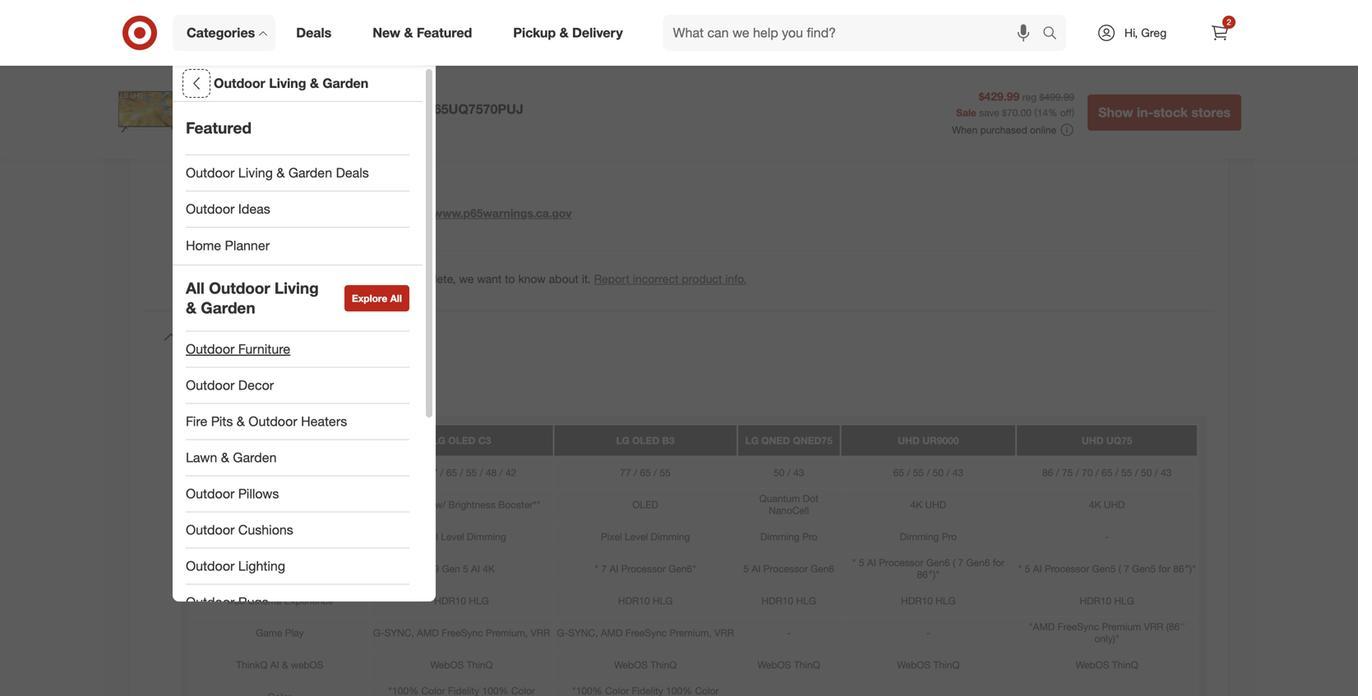 Task type: describe. For each thing, give the bounding box(es) containing it.
stock
[[1154, 104, 1189, 120]]

& left 09-
[[310, 75, 319, 91]]

new & featured link
[[359, 15, 493, 51]]

& inside "fire pits & outdoor heaters" link
[[237, 414, 245, 430]]

rugs
[[238, 595, 269, 611]]

origin
[[186, 123, 219, 137]]

off
[[1061, 106, 1073, 119]]

: down 65"
[[219, 123, 222, 137]]

& inside new & featured 'link'
[[404, 25, 413, 41]]

1 vertical spatial lg
[[196, 101, 213, 117]]

explore all
[[352, 292, 402, 305]]

& inside outdoor living & garden deals link
[[277, 165, 285, 181]]

complete,
[[405, 272, 456, 286]]

the
[[195, 272, 212, 286]]

guide
[[227, 173, 260, 188]]

categories
[[187, 25, 255, 41]]

65uq7570puj
[[434, 101, 524, 117]]

energy
[[186, 173, 224, 188]]

home planner
[[186, 238, 270, 254]]

reg
[[1023, 91, 1037, 103]]

energyguide
[[186, 190, 266, 204]]

origin : imported
[[186, 123, 273, 137]]

item number (dpci) : 008-09-8856
[[186, 73, 368, 87]]

fire pits & outdoor heaters link
[[173, 404, 423, 441]]

report
[[594, 272, 630, 286]]

outdoor rugs
[[186, 595, 269, 611]]

195174035498
[[217, 23, 294, 37]]

when
[[953, 124, 978, 136]]

)
[[1073, 106, 1075, 119]]

new & featured
[[373, 25, 472, 41]]

featured inside 'link'
[[417, 25, 472, 41]]

if
[[186, 272, 192, 286]]

above
[[278, 272, 309, 286]]

warning:
[[211, 206, 269, 220]]

living for outdoor living & garden
[[269, 75, 306, 91]]

ideas
[[238, 201, 270, 217]]

new
[[373, 25, 401, 41]]

and
[[313, 206, 332, 220]]

pits
[[211, 414, 233, 430]]

smart
[[333, 101, 371, 117]]

report incorrect product info. button
[[594, 271, 747, 287]]

outdoor living & garden deals
[[186, 165, 369, 181]]

all
[[231, 80, 244, 96]]

$499.99
[[1040, 91, 1075, 103]]

lawn
[[186, 450, 217, 466]]

& inside pickup & delivery link
[[560, 25, 569, 41]]

garden up label
[[289, 165, 332, 181]]

1 vertical spatial featured
[[186, 119, 252, 137]]

product
[[682, 272, 723, 286]]

to
[[505, 272, 515, 286]]

outdoor living & garden
[[214, 75, 369, 91]]

$
[[1003, 106, 1008, 119]]

search
[[1036, 26, 1075, 42]]

fire
[[186, 414, 208, 430]]

70.00
[[1008, 106, 1032, 119]]

class
[[241, 101, 276, 117]]

outdoor inside all outdoor living & garden
[[209, 279, 270, 298]]

pickup
[[514, 25, 556, 41]]

size
[[186, 328, 217, 347]]

decor
[[238, 378, 274, 394]]

4k
[[280, 101, 296, 117]]

when purchased online
[[953, 124, 1057, 136]]

shop
[[196, 80, 227, 96]]

outdoor decor
[[186, 378, 274, 394]]

8856
[[343, 73, 368, 87]]

hi,
[[1125, 26, 1139, 40]]

reproductive
[[336, 206, 400, 220]]

charts
[[221, 328, 269, 347]]

greg
[[1142, 26, 1167, 40]]

outdoor rugs link
[[173, 585, 423, 621]]

explore
[[352, 292, 388, 305]]

outdoor for outdoor living & garden
[[214, 75, 266, 91]]

outdoor lighting
[[186, 559, 285, 575]]

electronics
[[268, 80, 333, 96]]

in-
[[1138, 104, 1154, 120]]

save
[[980, 106, 1000, 119]]

accurate
[[344, 272, 388, 286]]

garden inside all outdoor living & garden
[[201, 298, 256, 317]]

outdoor lighting link
[[173, 549, 423, 585]]

lighting
[[238, 559, 285, 575]]

harm
[[404, 206, 430, 220]]

pickup & delivery
[[514, 25, 623, 41]]



Task type: vqa. For each thing, say whether or not it's contained in the screenshot.


Task type: locate. For each thing, give the bounding box(es) containing it.
home
[[186, 238, 221, 254]]

outdoor for outdoor lighting
[[186, 559, 235, 575]]

outdoor up 65"
[[214, 75, 266, 91]]

living up ideas
[[238, 165, 273, 181]]

online
[[1031, 124, 1057, 136]]

garden down item at the top left of the page
[[201, 298, 256, 317]]

imported
[[226, 123, 273, 137]]

all outdoor living & garden
[[186, 279, 319, 317]]

living
[[269, 75, 306, 91], [238, 165, 273, 181], [275, 279, 319, 298]]

1 horizontal spatial all
[[390, 292, 402, 305]]

know
[[519, 272, 546, 286]]

featured right new
[[417, 25, 472, 41]]

outdoor living & garden deals link
[[173, 155, 423, 192]]

: up required
[[346, 173, 349, 188]]

or
[[392, 272, 402, 286]]

sale
[[957, 106, 977, 119]]

: inside energy guide label required : energyguide label required
[[346, 173, 349, 188]]

outdoor down decor
[[249, 414, 298, 430]]

& up label
[[277, 165, 285, 181]]

upc : 195174035498
[[186, 23, 294, 37]]

want
[[477, 272, 502, 286]]

label
[[269, 190, 305, 204]]

2 vertical spatial living
[[275, 279, 319, 298]]

deals link
[[282, 15, 352, 51]]

we
[[459, 272, 474, 286]]

all left item at the top left of the page
[[186, 279, 205, 298]]

size charts button
[[143, 311, 1216, 364]]

living for outdoor living & garden deals
[[238, 165, 273, 181]]

home planner link
[[173, 228, 423, 264]]

shop all lg electronics lg 65" class 4k uhd smart led tv - 65uq7570puj
[[196, 80, 524, 117]]

0 horizontal spatial deals
[[296, 25, 332, 41]]

lawn & garden link
[[173, 441, 423, 477]]

info.
[[726, 272, 747, 286]]

details
[[241, 272, 274, 286]]

outdoor down energy
[[186, 201, 235, 217]]

all down or
[[390, 292, 402, 305]]

featured
[[417, 25, 472, 41], [186, 119, 252, 137]]

outdoor cushions
[[186, 522, 293, 538]]

item
[[215, 272, 237, 286]]

$429.99
[[979, 89, 1020, 104]]

0 vertical spatial lg
[[247, 80, 264, 96]]

1 vertical spatial deals
[[336, 165, 369, 181]]

%
[[1049, 106, 1058, 119]]

image of lg 65" class 4k uhd smart led tv - 65uq7570puj image
[[117, 79, 183, 145]]

outdoor for outdoor rugs
[[186, 595, 235, 611]]

explore all link
[[345, 285, 410, 312]]

www.p65warnings.ca.gov link
[[430, 206, 572, 220]]

furniture
[[238, 341, 291, 357]]

deals
[[296, 25, 332, 41], [336, 165, 369, 181]]

cancer
[[273, 206, 310, 220]]

label
[[263, 173, 293, 188]]

& right pickup
[[560, 25, 569, 41]]

outdoor for outdoor pillows
[[186, 486, 235, 502]]

0 vertical spatial living
[[269, 75, 306, 91]]

& down the if
[[186, 298, 197, 317]]

number
[[213, 73, 257, 87]]

outdoor for outdoor cushions
[[186, 522, 235, 538]]

1 vertical spatial living
[[238, 165, 273, 181]]

stores
[[1192, 104, 1231, 120]]

0 vertical spatial featured
[[417, 25, 472, 41]]

: left 008-
[[295, 73, 299, 87]]

1 horizontal spatial lg
[[247, 80, 264, 96]]

outdoor up outdoor decor
[[186, 341, 235, 357]]

& inside 'lawn & garden' link
[[221, 450, 229, 466]]

heaters
[[301, 414, 347, 430]]

1 horizontal spatial deals
[[336, 165, 369, 181]]

outdoor up the pits
[[186, 378, 235, 394]]

0 horizontal spatial all
[[186, 279, 205, 298]]

if the item details above aren't accurate or complete, we want to know about it. report incorrect product info.
[[186, 272, 747, 286]]

0 horizontal spatial lg
[[196, 101, 213, 117]]

2 link
[[1203, 15, 1239, 51]]

-
[[425, 101, 430, 117]]

14
[[1038, 106, 1049, 119]]

categories link
[[173, 15, 276, 51]]

& right lawn
[[221, 450, 229, 466]]

living right details
[[275, 279, 319, 298]]

garden
[[323, 75, 369, 91], [289, 165, 332, 181], [201, 298, 256, 317], [233, 450, 277, 466]]

uhd
[[300, 101, 329, 117]]

planner
[[225, 238, 270, 254]]

$429.99 reg $499.99 sale save $ 70.00 ( 14 % off )
[[957, 89, 1075, 119]]

all inside all outdoor living & garden
[[186, 279, 205, 298]]

purchased
[[981, 124, 1028, 136]]

warning: cancer and reproductive harm www.p65warnings.ca.gov
[[211, 206, 572, 220]]

pickup & delivery link
[[500, 15, 644, 51]]

outdoor left rugs
[[186, 595, 235, 611]]

outdoor pillows link
[[173, 477, 423, 513]]

aren't
[[312, 272, 341, 286]]

outdoor ideas link
[[173, 192, 423, 228]]

& right new
[[404, 25, 413, 41]]

outdoor up energyguide
[[186, 165, 235, 181]]

living up the 4k
[[269, 75, 306, 91]]

featured down 65"
[[186, 119, 252, 137]]

lg right all
[[247, 80, 264, 96]]

about
[[549, 272, 579, 286]]

2
[[1228, 17, 1232, 27]]

& inside all outdoor living & garden
[[186, 298, 197, 317]]

delivery
[[573, 25, 623, 41]]

show in-stock stores button
[[1088, 94, 1242, 131]]

What can we help you find? suggestions appear below search field
[[664, 15, 1047, 51]]

outdoor cushions link
[[173, 513, 423, 549]]

outdoor down lawn
[[186, 486, 235, 502]]

show in-stock stores
[[1099, 104, 1231, 120]]

search button
[[1036, 15, 1075, 54]]

0 vertical spatial deals
[[296, 25, 332, 41]]

outdoor for outdoor decor
[[186, 378, 235, 394]]

outdoor for outdoor ideas
[[186, 201, 235, 217]]

outdoor pillows
[[186, 486, 279, 502]]

incorrect
[[633, 272, 679, 286]]

living inside all outdoor living & garden
[[275, 279, 319, 298]]

0 horizontal spatial featured
[[186, 119, 252, 137]]

garden up smart
[[323, 75, 369, 91]]

required
[[308, 190, 366, 204]]

outdoor for outdoor living & garden deals
[[186, 165, 235, 181]]

lg up origin on the left of page
[[196, 101, 213, 117]]

garden up pillows
[[233, 450, 277, 466]]

deals up required
[[336, 165, 369, 181]]

outdoor down planner on the left top of the page
[[209, 279, 270, 298]]

outdoor down outdoor pillows
[[186, 522, 235, 538]]

outdoor decor link
[[173, 368, 423, 404]]

outdoor for outdoor furniture
[[186, 341, 235, 357]]

it.
[[582, 272, 591, 286]]

lawn & garden
[[186, 450, 277, 466]]

deals up 008-
[[296, 25, 332, 41]]

outdoor
[[214, 75, 266, 91], [186, 165, 235, 181], [186, 201, 235, 217], [209, 279, 270, 298], [186, 341, 235, 357], [186, 378, 235, 394], [249, 414, 298, 430], [186, 486, 235, 502], [186, 522, 235, 538], [186, 559, 235, 575], [186, 595, 235, 611]]

outdoor up outdoor rugs
[[186, 559, 235, 575]]

65"
[[217, 101, 237, 117]]

www.p65warnings.ca.gov
[[433, 206, 572, 220]]

: left "195174035498"
[[211, 23, 214, 37]]

& right the pits
[[237, 414, 245, 430]]

(
[[1035, 106, 1038, 119]]

008-
[[302, 73, 326, 87]]

fire pits & outdoor heaters
[[186, 414, 347, 430]]

1 horizontal spatial featured
[[417, 25, 472, 41]]



